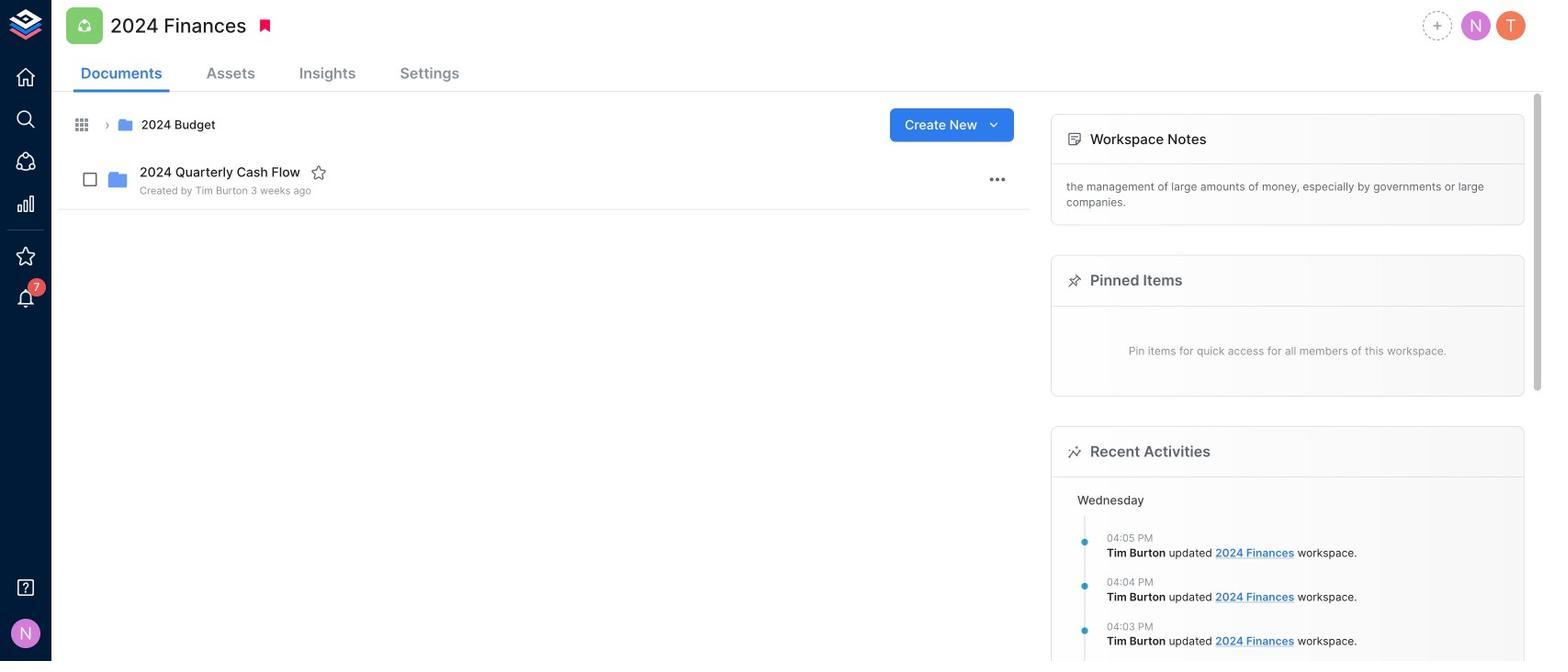 Task type: locate. For each thing, give the bounding box(es) containing it.
remove bookmark image
[[257, 17, 273, 34]]

favorite image
[[310, 164, 327, 181]]



Task type: vqa. For each thing, say whether or not it's contained in the screenshot.
THE MORE associated with bottom Learn More 'button'
no



